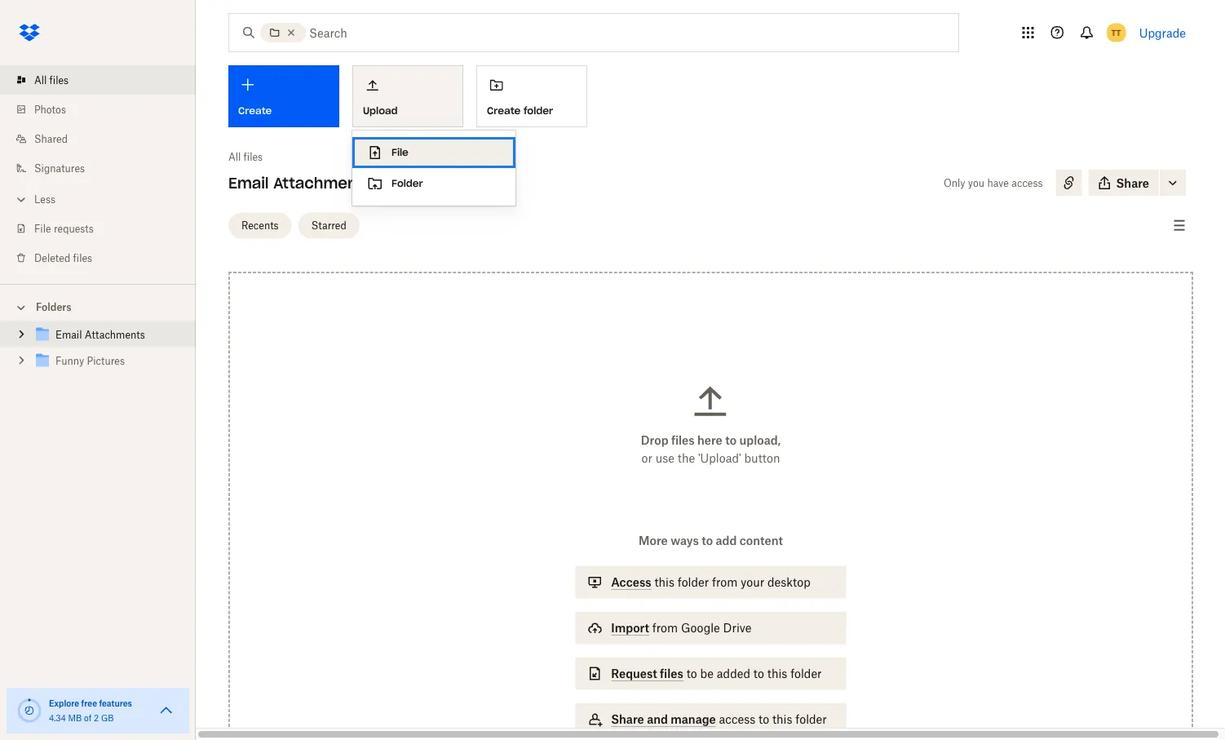 Task type: describe. For each thing, give the bounding box(es) containing it.
only
[[944, 177, 966, 189]]

file menu item
[[353, 137, 516, 168]]

request
[[612, 667, 658, 681]]

folder
[[392, 177, 423, 190]]

share and manage access to this folder
[[612, 713, 827, 726]]

requests
[[54, 222, 94, 235]]

to right "added"
[[754, 667, 765, 681]]

file for file requests
[[34, 222, 51, 235]]

photos link
[[13, 95, 196, 124]]

explore
[[49, 698, 79, 708]]

to left "add"
[[702, 534, 713, 548]]

drop files here to upload, or use the 'upload' button
[[641, 433, 781, 465]]

'upload'
[[699, 451, 742, 465]]

share for share
[[1117, 176, 1150, 190]]

upload,
[[740, 433, 781, 447]]

gb
[[101, 713, 114, 723]]

1 horizontal spatial all files link
[[229, 149, 263, 165]]

manage
[[671, 713, 716, 726]]

drop
[[641, 433, 669, 447]]

upload button
[[353, 65, 464, 127]]

1 vertical spatial this
[[768, 667, 788, 681]]

upgrade
[[1140, 26, 1187, 40]]

recents button
[[229, 213, 292, 239]]

to inside drop files here to upload, or use the 'upload' button
[[726, 433, 737, 447]]

deleted files
[[34, 252, 92, 264]]

access for have
[[1012, 177, 1044, 189]]

and
[[647, 713, 668, 726]]

features
[[99, 698, 132, 708]]

create
[[487, 104, 521, 117]]

files inside drop files here to upload, or use the 'upload' button
[[672, 433, 695, 447]]

2 vertical spatial this
[[773, 713, 793, 726]]

file requests
[[34, 222, 94, 235]]

signatures
[[34, 162, 85, 174]]

0 vertical spatial from
[[712, 575, 738, 589]]

button
[[745, 451, 781, 465]]

starred
[[311, 220, 347, 232]]

less image
[[13, 191, 29, 208]]

0 vertical spatial this
[[655, 575, 675, 589]]

1 vertical spatial all files
[[229, 151, 263, 163]]

file for file
[[392, 146, 409, 159]]

files inside deleted files link
[[73, 252, 92, 264]]

request files to be added to this folder
[[612, 667, 822, 681]]

0 vertical spatial all files link
[[13, 65, 196, 95]]

list containing all files
[[0, 56, 196, 284]]

quota usage element
[[16, 698, 42, 724]]

content
[[740, 534, 783, 548]]

access for manage
[[719, 713, 756, 726]]

google
[[681, 621, 720, 635]]

mb
[[68, 713, 82, 723]]

more ways to add content element
[[572, 532, 850, 740]]

access
[[612, 575, 652, 589]]

shared link
[[13, 124, 196, 153]]

create folder
[[487, 104, 553, 117]]

all inside list item
[[34, 74, 47, 86]]



Task type: locate. For each thing, give the bounding box(es) containing it.
1 vertical spatial all files link
[[229, 149, 263, 165]]

1 vertical spatial file
[[34, 222, 51, 235]]

to right the here on the right bottom of the page
[[726, 433, 737, 447]]

folder inside button
[[524, 104, 553, 117]]

list
[[0, 56, 196, 284]]

share button
[[1089, 170, 1160, 196]]

all up email
[[229, 151, 241, 163]]

group
[[0, 319, 196, 386]]

of
[[84, 713, 92, 723]]

1 vertical spatial from
[[653, 621, 678, 635]]

this right "added"
[[768, 667, 788, 681]]

access this folder from your desktop
[[612, 575, 811, 589]]

0 vertical spatial share
[[1117, 176, 1150, 190]]

this right access
[[655, 575, 675, 589]]

this
[[655, 575, 675, 589], [768, 667, 788, 681], [773, 713, 793, 726]]

have
[[988, 177, 1010, 189]]

more ways to add content
[[639, 534, 783, 548]]

attachments
[[274, 173, 372, 192]]

access right manage
[[719, 713, 756, 726]]

share
[[1117, 176, 1150, 190], [612, 713, 645, 726]]

desktop
[[768, 575, 811, 589]]

file down less at the left of page
[[34, 222, 51, 235]]

to down "request files to be added to this folder"
[[759, 713, 770, 726]]

folders
[[36, 301, 71, 313]]

0 vertical spatial file
[[392, 146, 409, 159]]

photos
[[34, 103, 66, 115]]

0 horizontal spatial share
[[612, 713, 645, 726]]

the
[[678, 451, 695, 465]]

all files link
[[13, 65, 196, 95], [229, 149, 263, 165]]

all files
[[34, 74, 69, 86], [229, 151, 263, 163]]

share inside more ways to add content element
[[612, 713, 645, 726]]

0 horizontal spatial all files
[[34, 74, 69, 86]]

all
[[34, 74, 47, 86], [229, 151, 241, 163]]

0 vertical spatial access
[[1012, 177, 1044, 189]]

files up photos at the top of the page
[[49, 74, 69, 86]]

1 vertical spatial access
[[719, 713, 756, 726]]

to
[[726, 433, 737, 447], [702, 534, 713, 548], [687, 667, 698, 681], [754, 667, 765, 681], [759, 713, 770, 726]]

files up the
[[672, 433, 695, 447]]

share for share and manage access to this folder
[[612, 713, 645, 726]]

4.34
[[49, 713, 66, 723]]

1 horizontal spatial share
[[1117, 176, 1150, 190]]

files inside more ways to add content element
[[660, 667, 684, 681]]

folder
[[524, 104, 553, 117], [678, 575, 709, 589], [791, 667, 822, 681], [796, 713, 827, 726]]

2
[[94, 713, 99, 723]]

all up photos at the top of the page
[[34, 74, 47, 86]]

1 vertical spatial share
[[612, 713, 645, 726]]

signatures link
[[13, 153, 196, 183]]

files left be on the right bottom
[[660, 667, 684, 681]]

0 vertical spatial all files
[[34, 74, 69, 86]]

1 vertical spatial all
[[229, 151, 241, 163]]

all files link up email
[[229, 149, 263, 165]]

0 horizontal spatial file
[[34, 222, 51, 235]]

to left be on the right bottom
[[687, 667, 698, 681]]

use
[[656, 451, 675, 465]]

all files inside list item
[[34, 74, 69, 86]]

1 horizontal spatial all files
[[229, 151, 263, 163]]

recents
[[242, 220, 279, 232]]

1 horizontal spatial access
[[1012, 177, 1044, 189]]

import
[[612, 621, 650, 635]]

starred button
[[298, 213, 360, 239]]

files up email
[[244, 151, 263, 163]]

access inside more ways to add content element
[[719, 713, 756, 726]]

1 horizontal spatial all
[[229, 151, 241, 163]]

upgrade link
[[1140, 26, 1187, 40]]

dropbox image
[[13, 16, 46, 49]]

folders button
[[0, 295, 196, 319]]

deleted files link
[[13, 243, 196, 273]]

added
[[717, 667, 751, 681]]

email attachments
[[229, 173, 372, 192]]

more
[[639, 534, 668, 548]]

all files up email
[[229, 151, 263, 163]]

file
[[392, 146, 409, 159], [34, 222, 51, 235]]

0 horizontal spatial access
[[719, 713, 756, 726]]

file inside menu item
[[392, 146, 409, 159]]

create folder button
[[477, 65, 588, 127]]

you
[[969, 177, 985, 189]]

access
[[1012, 177, 1044, 189], [719, 713, 756, 726]]

all files link up shared link
[[13, 65, 196, 95]]

add
[[716, 534, 737, 548]]

this down "request files to be added to this folder"
[[773, 713, 793, 726]]

your
[[741, 575, 765, 589]]

folder menu item
[[353, 168, 516, 199]]

all files list item
[[0, 65, 196, 95]]

here
[[698, 433, 723, 447]]

deleted
[[34, 252, 70, 264]]

free
[[81, 698, 97, 708]]

only you have access
[[944, 177, 1044, 189]]

ways
[[671, 534, 699, 548]]

be
[[701, 667, 714, 681]]

import from google drive
[[612, 621, 752, 635]]

from right import
[[653, 621, 678, 635]]

less
[[34, 193, 56, 205]]

share inside share button
[[1117, 176, 1150, 190]]

or
[[642, 451, 653, 465]]

0 vertical spatial all
[[34, 74, 47, 86]]

explore free features 4.34 mb of 2 gb
[[49, 698, 132, 723]]

files right deleted
[[73, 252, 92, 264]]

file requests link
[[13, 214, 196, 243]]

files inside all files list item
[[49, 74, 69, 86]]

drive
[[724, 621, 752, 635]]

files
[[49, 74, 69, 86], [244, 151, 263, 163], [73, 252, 92, 264], [672, 433, 695, 447], [660, 667, 684, 681]]

access right the have
[[1012, 177, 1044, 189]]

all files up photos at the top of the page
[[34, 74, 69, 86]]

1 horizontal spatial from
[[712, 575, 738, 589]]

upload
[[363, 104, 398, 117]]

0 horizontal spatial from
[[653, 621, 678, 635]]

email
[[229, 173, 269, 192]]

from left your
[[712, 575, 738, 589]]

file up folder
[[392, 146, 409, 159]]

0 horizontal spatial all
[[34, 74, 47, 86]]

0 horizontal spatial all files link
[[13, 65, 196, 95]]

1 horizontal spatial file
[[392, 146, 409, 159]]

from
[[712, 575, 738, 589], [653, 621, 678, 635]]

shared
[[34, 133, 68, 145]]



Task type: vqa. For each thing, say whether or not it's contained in the screenshot.
the requests
yes



